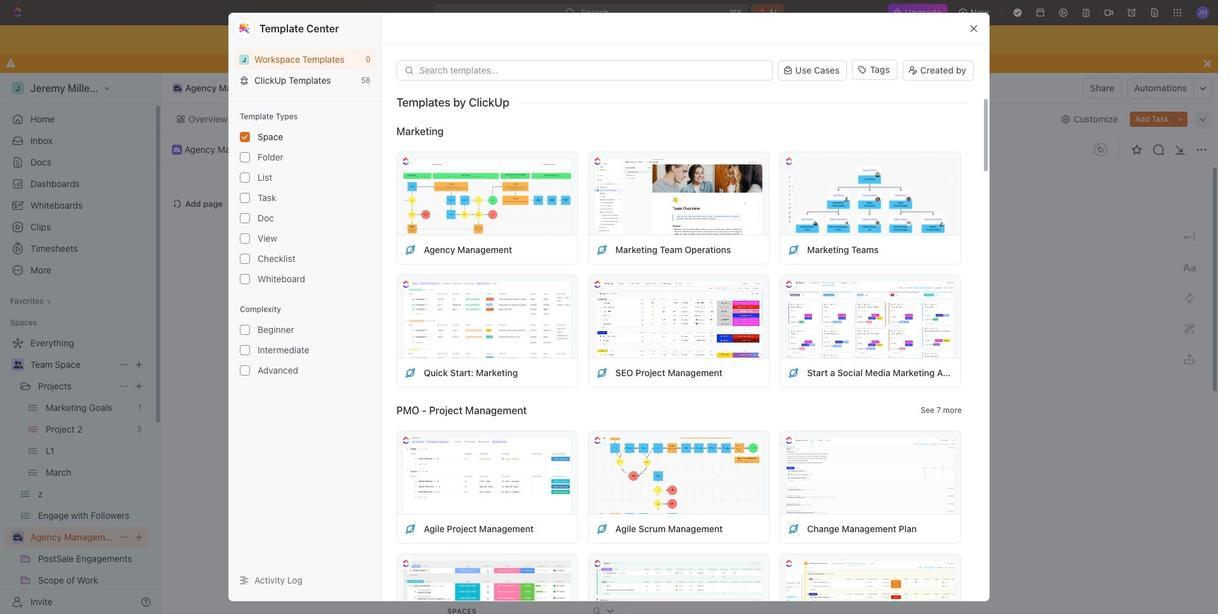 Task type: locate. For each thing, give the bounding box(es) containing it.
None checkbox
[[240, 152, 250, 162], [240, 173, 250, 183], [240, 193, 250, 203], [240, 274, 250, 284], [240, 325, 250, 335], [240, 366, 250, 376], [240, 152, 250, 162], [240, 173, 250, 183], [240, 193, 250, 203], [240, 274, 250, 284], [240, 325, 250, 335], [240, 366, 250, 376]]

tree
[[5, 333, 149, 614]]

space template image
[[597, 244, 608, 255], [597, 367, 608, 379], [405, 523, 416, 535], [788, 523, 800, 535]]

None checkbox
[[240, 132, 250, 142], [240, 213, 250, 223], [240, 234, 250, 244], [240, 254, 250, 264], [240, 345, 250, 355], [240, 132, 250, 142], [240, 213, 250, 223], [240, 234, 250, 244], [240, 254, 250, 264], [240, 345, 250, 355]]

space template element
[[405, 244, 416, 255], [597, 244, 608, 255], [788, 244, 800, 255], [405, 367, 416, 379], [597, 367, 608, 379], [788, 367, 800, 379], [405, 523, 416, 535], [597, 523, 608, 535], [788, 523, 800, 535]]

space template image
[[405, 244, 416, 255], [788, 244, 800, 255], [405, 367, 416, 379], [788, 367, 800, 379], [597, 523, 608, 535]]

sidebar navigation
[[0, 73, 162, 614]]

business time image
[[174, 85, 182, 91], [174, 147, 180, 152]]



Task type: describe. For each thing, give the bounding box(es) containing it.
tree inside sidebar navigation
[[5, 333, 149, 614]]

1 vertical spatial business time image
[[174, 147, 180, 152]]

user group image
[[13, 361, 23, 369]]

0 vertical spatial business time image
[[174, 85, 182, 91]]

jeremy miller's workspace, , element
[[239, 54, 249, 64]]

business time image
[[13, 534, 23, 541]]

Search templates... text field
[[420, 65, 765, 76]]



Task type: vqa. For each thing, say whether or not it's contained in the screenshot.
Space template icon
yes



